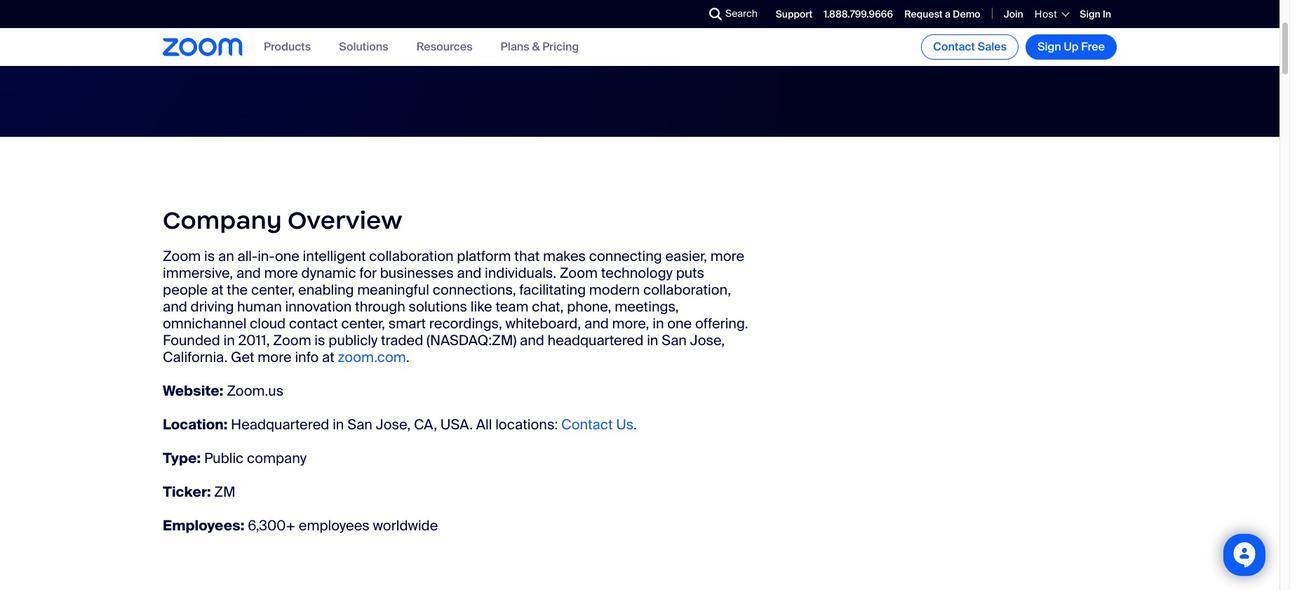 Task type: locate. For each thing, give the bounding box(es) containing it.
is left publicly
[[315, 331, 325, 349]]

plans & pricing link
[[501, 40, 579, 54]]

headquartered
[[548, 331, 644, 349]]

traded
[[381, 331, 423, 349]]

solutions
[[409, 298, 467, 316]]

san
[[662, 331, 687, 349], [347, 415, 373, 434]]

more right 'puts'
[[711, 247, 745, 265]]

a
[[945, 8, 951, 20]]

and up like
[[457, 264, 482, 282]]

like
[[471, 298, 492, 316]]

plans & pricing
[[501, 40, 579, 54]]

offering.
[[695, 314, 749, 333]]

that
[[515, 247, 540, 265]]

1 horizontal spatial san
[[662, 331, 687, 349]]

products button
[[264, 40, 311, 54]]

None search field
[[658, 3, 713, 25]]

facilitating
[[519, 281, 586, 299]]

collaboration
[[369, 247, 454, 265]]

human
[[237, 298, 282, 316]]

at right info
[[322, 348, 335, 366]]

zoom.us
[[227, 382, 284, 400]]

in
[[1103, 8, 1111, 20]]

sign left in
[[1080, 8, 1101, 20]]

california.
[[163, 348, 228, 366]]

contact left us
[[561, 415, 613, 434]]

enabling
[[298, 281, 354, 299]]

employees
[[299, 516, 370, 535]]

an
[[218, 247, 234, 265]]

resources button
[[417, 40, 473, 54]]

and
[[236, 264, 261, 282], [457, 264, 482, 282], [163, 298, 187, 316], [584, 314, 609, 333], [520, 331, 544, 349]]

people
[[163, 281, 208, 299]]

0 vertical spatial jose,
[[690, 331, 725, 349]]

demo
[[953, 8, 981, 20]]

individuals.
[[485, 264, 556, 282]]

zoom up people
[[163, 247, 201, 265]]

center, up cloud at the left
[[251, 281, 295, 299]]

zm
[[214, 483, 236, 501]]

0 vertical spatial .
[[406, 348, 410, 366]]

san left ca,
[[347, 415, 373, 434]]

collaboration,
[[643, 281, 731, 299]]

worldwide
[[373, 516, 438, 535]]

0 vertical spatial san
[[662, 331, 687, 349]]

0 horizontal spatial san
[[347, 415, 373, 434]]

in right more,
[[653, 314, 664, 333]]

at
[[211, 281, 224, 299], [322, 348, 335, 366]]

through
[[355, 298, 405, 316]]

0 horizontal spatial one
[[275, 247, 300, 265]]

1 vertical spatial san
[[347, 415, 373, 434]]

zoom up phone,
[[560, 264, 598, 282]]

if
[[804, 4, 811, 22]]

contact sales link
[[921, 34, 1019, 60]]

center, up 'zoom.com' link at left
[[341, 314, 385, 333]]

search image
[[709, 8, 722, 20], [709, 8, 722, 20]]

0 horizontal spatial contact
[[561, 415, 613, 434]]

get
[[231, 348, 254, 366]]

makes
[[543, 247, 586, 265]]

anything
[[607, 21, 662, 39]]

zoom.com
[[338, 348, 406, 366]]

1 vertical spatial sign
[[1038, 39, 1061, 54]]

company
[[247, 449, 307, 467]]

0 horizontal spatial sign
[[1038, 39, 1061, 54]]

need
[[570, 21, 604, 39]]

is
[[204, 247, 215, 265], [315, 331, 325, 349]]

solutions button
[[339, 40, 388, 54]]

contact
[[933, 39, 975, 54], [561, 415, 613, 434]]

team
[[496, 298, 529, 316]]

ticker:
[[163, 483, 211, 501]]

sign for sign in
[[1080, 8, 1101, 20]]

and left driving
[[163, 298, 187, 316]]

1 vertical spatial .
[[634, 415, 637, 434]]

0 vertical spatial contact
[[933, 39, 975, 54]]

0 horizontal spatial jose,
[[376, 415, 411, 434]]

sign for sign up free
[[1038, 39, 1061, 54]]

smart
[[389, 314, 426, 333]]

0 horizontal spatial zoom
[[163, 247, 201, 265]]

center,
[[251, 281, 295, 299], [341, 314, 385, 333]]

jose, inside zoom is an all-in-one intelligent collaboration platform that makes connecting easier, more immersive, and more dynamic for businesses and individuals. zoom technology puts people at the center, enabling meaningful connections, facilitating modern collaboration, and driving human innovation through solutions like team chat, phone, meetings, omnichannel cloud contact center, smart recordings, whiteboard, and more, in one offering. founded in 2011, zoom is publicly traded (nasdaq:zm) and headquartered in san jose, california. get more info at
[[690, 331, 725, 349]]

at left the
[[211, 281, 224, 299]]

0 horizontal spatial at
[[211, 281, 224, 299]]

support link
[[776, 8, 813, 20]]

1 horizontal spatial at
[[322, 348, 335, 366]]

sign left up
[[1038, 39, 1061, 54]]

1 vertical spatial jose,
[[376, 415, 411, 434]]

one down the collaboration,
[[667, 314, 692, 333]]

&
[[532, 40, 540, 54]]

6,300+
[[248, 516, 295, 535]]

platform
[[457, 247, 511, 265]]

zoom logo image
[[163, 38, 243, 56]]

host
[[1035, 8, 1058, 20]]

0 horizontal spatial .
[[406, 348, 410, 366]]

in down 'meetings,'
[[647, 331, 658, 349]]

jose, left ca,
[[376, 415, 411, 434]]

0 vertical spatial sign
[[1080, 8, 1101, 20]]

one down 'company overview' on the left top of the page
[[275, 247, 300, 265]]

0 horizontal spatial is
[[204, 247, 215, 265]]

1 vertical spatial center,
[[341, 314, 385, 333]]

you
[[815, 4, 837, 22]]

more right all-
[[264, 264, 298, 282]]

request a demo link
[[905, 8, 981, 20]]

is left an
[[204, 247, 215, 265]]

0 vertical spatial is
[[204, 247, 215, 265]]

1 horizontal spatial zoom
[[273, 331, 311, 349]]

jose,
[[690, 331, 725, 349], [376, 415, 411, 434]]

website:
[[163, 382, 223, 400]]

1 vertical spatial is
[[315, 331, 325, 349]]

type:
[[163, 449, 201, 467]]

san down 'meetings,'
[[662, 331, 687, 349]]

search
[[726, 7, 758, 20]]

1 horizontal spatial jose,
[[690, 331, 725, 349]]

0 vertical spatial center,
[[251, 281, 295, 299]]

contact down a
[[933, 39, 975, 54]]

request a demo
[[905, 8, 981, 20]]

more,
[[612, 314, 649, 333]]

more right get
[[258, 348, 292, 366]]

join
[[1004, 8, 1024, 20]]

and right an
[[236, 264, 261, 282]]

1 horizontal spatial sign
[[1080, 8, 1101, 20]]

zoom right 2011, on the bottom left
[[273, 331, 311, 349]]

sign
[[1080, 8, 1101, 20], [1038, 39, 1061, 54]]

easier,
[[666, 247, 707, 265]]

1 horizontal spatial one
[[667, 314, 692, 333]]

jose, down the collaboration,
[[690, 331, 725, 349]]

type: public company
[[163, 449, 307, 467]]

businesses
[[380, 264, 454, 282]]

contact us link
[[561, 415, 634, 434]]

1 horizontal spatial is
[[315, 331, 325, 349]]

one
[[275, 247, 300, 265], [667, 314, 692, 333]]



Task type: describe. For each thing, give the bounding box(es) containing it.
else.
[[665, 21, 695, 39]]

1.888.799.9666
[[824, 8, 893, 20]]

press@zoom.us link
[[697, 4, 800, 22]]

sign in link
[[1080, 8, 1111, 20]]

us
[[616, 415, 634, 434]]

san inside zoom is an all-in-one intelligent collaboration platform that makes connecting easier, more immersive, and more dynamic for businesses and individuals. zoom technology puts people at the center, enabling meaningful connections, facilitating modern collaboration, and driving human innovation through solutions like team chat, phone, meetings, omnichannel cloud contact center, smart recordings, whiteboard, and more, in one offering. founded in 2011, zoom is publicly traded (nasdaq:zm) and headquartered in san jose, california. get more info at
[[662, 331, 687, 349]]

all
[[476, 415, 492, 434]]

if you need anything else.
[[570, 4, 837, 39]]

join link
[[1004, 8, 1024, 20]]

free
[[1081, 39, 1105, 54]]

modern
[[589, 281, 640, 299]]

up
[[1064, 39, 1079, 54]]

the
[[227, 281, 248, 299]]

sign up free link
[[1026, 34, 1117, 60]]

support
[[776, 8, 813, 20]]

2 horizontal spatial zoom
[[560, 264, 598, 282]]

omnichannel
[[163, 314, 247, 333]]

founded
[[163, 331, 220, 349]]

(nasdaq:zm)
[[427, 331, 517, 349]]

request
[[905, 8, 943, 20]]

headquartered
[[231, 415, 329, 434]]

location:
[[163, 415, 228, 434]]

chat,
[[532, 298, 564, 316]]

and down chat,
[[520, 331, 544, 349]]

employees: 6,300+ employees worldwide
[[163, 516, 438, 535]]

usa.
[[441, 415, 473, 434]]

1 vertical spatial at
[[322, 348, 335, 366]]

sign up free
[[1038, 39, 1105, 54]]

1.888.799.9666 link
[[824, 8, 893, 20]]

in-
[[258, 247, 275, 265]]

pricing
[[543, 40, 579, 54]]

locations:
[[495, 415, 558, 434]]

connecting
[[589, 247, 662, 265]]

press@zoom.us
[[697, 4, 800, 22]]

1 horizontal spatial center,
[[341, 314, 385, 333]]

technology
[[601, 264, 673, 282]]

sales
[[978, 39, 1007, 54]]

zoom.com .
[[338, 348, 410, 366]]

in left 2011, on the bottom left
[[224, 331, 235, 349]]

all-
[[237, 247, 258, 265]]

whiteboard,
[[506, 314, 581, 333]]

1 horizontal spatial .
[[634, 415, 637, 434]]

and left more,
[[584, 314, 609, 333]]

for
[[359, 264, 377, 282]]

website: zoom.us
[[163, 382, 284, 400]]

0 horizontal spatial center,
[[251, 281, 295, 299]]

solutions
[[339, 40, 388, 54]]

immersive,
[[163, 264, 233, 282]]

company overview
[[163, 205, 402, 235]]

in right 'headquartered'
[[333, 415, 344, 434]]

meetings,
[[615, 298, 679, 316]]

publicly
[[329, 331, 378, 349]]

puts
[[676, 264, 705, 282]]

connections,
[[433, 281, 516, 299]]

1 horizontal spatial contact
[[933, 39, 975, 54]]

employees:
[[163, 516, 244, 535]]

driving
[[191, 298, 234, 316]]

dynamic
[[301, 264, 356, 282]]

1 vertical spatial contact
[[561, 415, 613, 434]]

innovation
[[285, 298, 352, 316]]

zoom.com link
[[338, 348, 406, 366]]

zoom is an all-in-one intelligent collaboration platform that makes connecting easier, more immersive, and more dynamic for businesses and individuals. zoom technology puts people at the center, enabling meaningful connections, facilitating modern collaboration, and driving human innovation through solutions like team chat, phone, meetings, omnichannel cloud contact center, smart recordings, whiteboard, and more, in one offering. founded in 2011, zoom is publicly traded (nasdaq:zm) and headquartered in san jose, california. get more info at
[[163, 247, 749, 366]]

meaningful
[[357, 281, 429, 299]]

ticker: zm
[[163, 483, 236, 501]]

0 vertical spatial at
[[211, 281, 224, 299]]

contact
[[289, 314, 338, 333]]

0 vertical spatial one
[[275, 247, 300, 265]]

overview
[[288, 205, 402, 235]]

products
[[264, 40, 311, 54]]

resources
[[417, 40, 473, 54]]

2011,
[[238, 331, 270, 349]]

host button
[[1035, 8, 1069, 20]]

1 vertical spatial one
[[667, 314, 692, 333]]

company
[[163, 205, 282, 235]]

info
[[295, 348, 319, 366]]



Task type: vqa. For each thing, say whether or not it's contained in the screenshot.
the middle work
no



